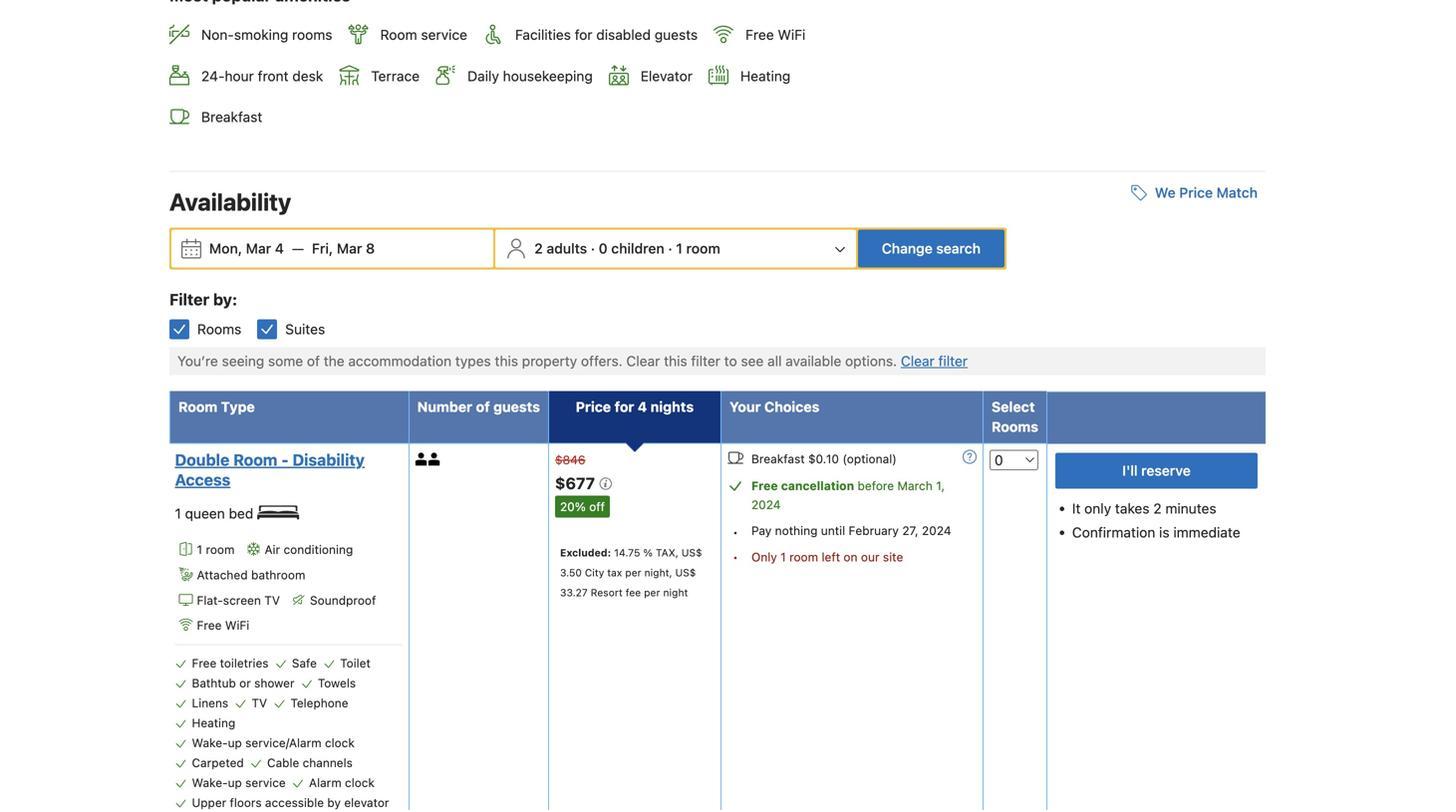 Task type: describe. For each thing, give the bounding box(es) containing it.
room for room service
[[380, 26, 417, 43]]

—
[[292, 240, 304, 257]]

flat-screen tv
[[197, 593, 280, 607]]

filter by:
[[169, 290, 237, 309]]

1 horizontal spatial of
[[476, 399, 490, 415]]

room inside dropdown button
[[686, 240, 720, 257]]

see
[[741, 353, 764, 369]]

safe
[[292, 656, 317, 670]]

2 inside 'it only takes 2 minutes confirmation is immediate'
[[1153, 500, 1162, 517]]

search
[[936, 240, 981, 257]]

off
[[589, 500, 605, 514]]

upper
[[192, 796, 226, 810]]

screen
[[223, 593, 261, 607]]

breakfast for breakfast
[[201, 109, 262, 125]]

group containing rooms
[[153, 304, 1266, 339]]

it only takes 2 minutes confirmation is immediate
[[1072, 500, 1240, 541]]

room inside double room - disability access
[[233, 451, 277, 469]]

0 vertical spatial of
[[307, 353, 320, 369]]

children
[[611, 240, 664, 257]]

20% off
[[560, 500, 605, 514]]

smoking
[[234, 26, 288, 43]]

to
[[724, 353, 737, 369]]

1 this from the left
[[495, 353, 518, 369]]

filter
[[169, 290, 209, 309]]

daily
[[467, 68, 499, 84]]

attached
[[197, 568, 248, 582]]

double room - disability access link
[[175, 450, 397, 490]]

occupancy image
[[428, 453, 441, 466]]

wake-up service/alarm clock
[[192, 736, 355, 750]]

air
[[265, 543, 280, 557]]

adults
[[546, 240, 587, 257]]

march
[[897, 479, 933, 493]]

2 adults · 0 children · 1 room
[[534, 240, 720, 257]]

8
[[366, 240, 375, 257]]

2 inside dropdown button
[[534, 240, 543, 257]]

1 vertical spatial us$
[[675, 567, 696, 579]]

queen
[[185, 505, 225, 522]]

nights
[[650, 399, 694, 415]]

night,
[[644, 567, 672, 579]]

double room - disability access
[[175, 451, 365, 489]]

(optional)
[[842, 452, 897, 466]]

nothing
[[775, 524, 818, 538]]

0 vertical spatial per
[[625, 567, 641, 579]]

air conditioning
[[265, 543, 353, 557]]

1 horizontal spatial rooms
[[991, 419, 1038, 435]]

more details on meals and payment options image
[[963, 450, 977, 464]]

2024 inside before march 1, 2024
[[751, 498, 781, 512]]

1 left queen at the left
[[175, 505, 181, 522]]

seeing
[[222, 353, 264, 369]]

cancellation
[[781, 479, 854, 493]]

3.50
[[560, 567, 582, 579]]

bathtub
[[192, 676, 236, 690]]

availability
[[169, 188, 291, 216]]

1 horizontal spatial service
[[421, 26, 467, 43]]

• for only 1 room left on our site
[[733, 550, 738, 564]]

room service
[[380, 26, 467, 43]]

soundproof
[[310, 593, 376, 607]]

occupancy image
[[415, 453, 428, 466]]

bed
[[229, 505, 253, 522]]

1 up 'attached'
[[197, 543, 202, 557]]

1 filter from the left
[[691, 353, 720, 369]]

-
[[281, 451, 289, 469]]

1 inside dropdown button
[[676, 240, 683, 257]]

price inside dropdown button
[[1179, 184, 1213, 201]]

disability
[[292, 451, 365, 469]]

select
[[991, 399, 1035, 415]]

1 right only
[[780, 550, 786, 564]]

shower
[[254, 676, 294, 690]]

all
[[767, 353, 782, 369]]

for for facilities
[[575, 26, 593, 43]]

27,
[[902, 524, 918, 538]]

2 filter from the left
[[938, 353, 968, 369]]

your choices
[[729, 399, 820, 415]]

1 vertical spatial clock
[[345, 776, 375, 790]]

1 clear from the left
[[626, 353, 660, 369]]

night
[[663, 587, 688, 599]]

alarm clock
[[309, 776, 375, 790]]

tax
[[607, 567, 622, 579]]

wake-up service
[[192, 776, 286, 790]]

20% off. you're getting 20% off the original price due to multiple deals and benefits.. element
[[555, 496, 610, 518]]

$0.10
[[808, 452, 839, 466]]

you're seeing some of the accommodation types this property offers. clear this filter to see all available options. clear filter
[[177, 353, 968, 369]]

clear filter link
[[901, 353, 968, 369]]

options.
[[845, 353, 897, 369]]

1 horizontal spatial free wifi
[[746, 26, 806, 43]]

floors
[[230, 796, 262, 810]]

change search button
[[858, 230, 1005, 268]]

tax,
[[656, 547, 678, 559]]

terrace
[[371, 68, 420, 84]]

before
[[858, 479, 894, 493]]

by:
[[213, 290, 237, 309]]

only 1 room left on our site
[[751, 550, 903, 564]]

daily housekeeping
[[467, 68, 593, 84]]

bathtub or shower
[[192, 676, 294, 690]]

mon,
[[209, 240, 242, 257]]

1 vertical spatial tv
[[252, 696, 267, 710]]

0 horizontal spatial wifi
[[225, 618, 249, 632]]

linens
[[192, 696, 228, 710]]

0 vertical spatial heating
[[740, 68, 791, 84]]

property
[[522, 353, 577, 369]]

immediate
[[1173, 524, 1240, 541]]

takes
[[1115, 500, 1150, 517]]

20%
[[560, 500, 586, 514]]

toilet
[[340, 656, 371, 670]]

available
[[786, 353, 841, 369]]

cable channels
[[267, 756, 353, 770]]

0
[[599, 240, 608, 257]]

elevator
[[641, 68, 693, 84]]



Task type: vqa. For each thing, say whether or not it's contained in the screenshot.
1st Wake-
yes



Task type: locate. For each thing, give the bounding box(es) containing it.
1 vertical spatial 4
[[638, 399, 647, 415]]

0 horizontal spatial rooms
[[197, 321, 241, 337]]

guests
[[655, 26, 698, 43], [493, 399, 540, 415]]

1 queen bed
[[175, 505, 257, 522]]

heating
[[740, 68, 791, 84], [192, 716, 235, 730]]

types
[[455, 353, 491, 369]]

1 horizontal spatial 2024
[[922, 524, 951, 538]]

2 horizontal spatial room
[[380, 26, 417, 43]]

1 horizontal spatial room
[[233, 451, 277, 469]]

change search
[[882, 240, 981, 257]]

choices
[[764, 399, 820, 415]]

us$ up night
[[675, 567, 696, 579]]

· right "children"
[[668, 240, 672, 257]]

1 horizontal spatial room
[[686, 240, 720, 257]]

service down cable
[[245, 776, 286, 790]]

free
[[746, 26, 774, 43], [751, 479, 778, 493], [197, 618, 222, 632], [192, 656, 217, 670]]

2 up from the top
[[228, 776, 242, 790]]

1 horizontal spatial guests
[[655, 26, 698, 43]]

1 vertical spatial 2
[[1153, 500, 1162, 517]]

0 vertical spatial 4
[[275, 240, 284, 257]]

service/alarm
[[245, 736, 321, 750]]

before march 1, 2024
[[751, 479, 945, 512]]

1,
[[936, 479, 945, 493]]

fee
[[626, 587, 641, 599]]

1 horizontal spatial wifi
[[778, 26, 806, 43]]

clock
[[325, 736, 355, 750], [345, 776, 375, 790]]

2 clear from the left
[[901, 353, 935, 369]]

0 vertical spatial for
[[575, 26, 593, 43]]

double
[[175, 451, 229, 469]]

0 vertical spatial 2024
[[751, 498, 781, 512]]

1 up from the top
[[228, 736, 242, 750]]

number
[[417, 399, 472, 415]]

breakfast down hour
[[201, 109, 262, 125]]

1 horizontal spatial filter
[[938, 353, 968, 369]]

clock up elevator
[[345, 776, 375, 790]]

0 horizontal spatial ·
[[591, 240, 595, 257]]

1 horizontal spatial price
[[1179, 184, 1213, 201]]

0 horizontal spatial room
[[206, 543, 235, 557]]

1 vertical spatial guests
[[493, 399, 540, 415]]

1 horizontal spatial clear
[[901, 353, 935, 369]]

0 horizontal spatial price
[[576, 399, 611, 415]]

4 for mar
[[275, 240, 284, 257]]

1 • from the top
[[733, 525, 738, 539]]

channels
[[303, 756, 353, 770]]

filter left to
[[691, 353, 720, 369]]

0 vertical spatial 2
[[534, 240, 543, 257]]

2 vertical spatial room
[[233, 451, 277, 469]]

1 vertical spatial heating
[[192, 716, 235, 730]]

0 horizontal spatial 2
[[534, 240, 543, 257]]

2 • from the top
[[733, 550, 738, 564]]

0 vertical spatial up
[[228, 736, 242, 750]]

1 vertical spatial wifi
[[225, 618, 249, 632]]

select rooms
[[991, 399, 1038, 435]]

breakfast for breakfast $0.10 (optional)
[[751, 452, 805, 466]]

0 horizontal spatial mar
[[246, 240, 271, 257]]

by
[[327, 796, 341, 810]]

bathroom
[[251, 568, 305, 582]]

1 vertical spatial price
[[576, 399, 611, 415]]

accessible
[[265, 796, 324, 810]]

%
[[643, 547, 653, 559]]

0 vertical spatial free wifi
[[746, 26, 806, 43]]

up up floors
[[228, 776, 242, 790]]

this
[[495, 353, 518, 369], [664, 353, 687, 369]]

1 vertical spatial of
[[476, 399, 490, 415]]

0 horizontal spatial of
[[307, 353, 320, 369]]

2 wake- from the top
[[192, 776, 228, 790]]

0 horizontal spatial guests
[[493, 399, 540, 415]]

• for pay nothing until february 27, 2024
[[733, 525, 738, 539]]

2 mar from the left
[[337, 240, 362, 257]]

·
[[591, 240, 595, 257], [668, 240, 672, 257]]

site
[[883, 550, 903, 564]]

2024
[[751, 498, 781, 512], [922, 524, 951, 538]]

0 vertical spatial tv
[[264, 593, 280, 607]]

some
[[268, 353, 303, 369]]

left
[[822, 550, 840, 564]]

1 horizontal spatial this
[[664, 353, 687, 369]]

room left 'left'
[[789, 550, 818, 564]]

2024 right 27,
[[922, 524, 951, 538]]

up for service
[[228, 776, 242, 790]]

conditioning
[[283, 543, 353, 557]]

our
[[861, 550, 879, 564]]

14.75
[[614, 547, 640, 559]]

us$ right tax,
[[681, 547, 702, 559]]

1 vertical spatial wake-
[[192, 776, 228, 790]]

2024 up 'pay'
[[751, 498, 781, 512]]

of left the "the"
[[307, 353, 320, 369]]

2 left adults on the left of page
[[534, 240, 543, 257]]

price
[[1179, 184, 1213, 201], [576, 399, 611, 415]]

free cancellation
[[751, 479, 854, 493]]

0 vertical spatial breakfast
[[201, 109, 262, 125]]

rooms down the "by:"
[[197, 321, 241, 337]]

2 · from the left
[[668, 240, 672, 257]]

2 this from the left
[[664, 353, 687, 369]]

of right number
[[476, 399, 490, 415]]

wake- for wake-up service/alarm clock
[[192, 736, 228, 750]]

for left disabled
[[575, 26, 593, 43]]

suites
[[285, 321, 325, 337]]

1 wake- from the top
[[192, 736, 228, 750]]

1 horizontal spatial 2
[[1153, 500, 1162, 517]]

room for room type
[[178, 399, 218, 415]]

wake- up carpeted on the bottom of the page
[[192, 736, 228, 750]]

0 horizontal spatial free wifi
[[197, 618, 249, 632]]

towels
[[318, 676, 356, 690]]

city
[[585, 567, 604, 579]]

1 horizontal spatial for
[[614, 399, 634, 415]]

up up carpeted on the bottom of the page
[[228, 736, 242, 750]]

4 left —
[[275, 240, 284, 257]]

1 vertical spatial •
[[733, 550, 738, 564]]

we price match
[[1155, 184, 1258, 201]]

non-
[[201, 26, 234, 43]]

up for service/alarm
[[228, 736, 242, 750]]

service left facilities
[[421, 26, 467, 43]]

up
[[228, 736, 242, 750], [228, 776, 242, 790]]

1 vertical spatial service
[[245, 776, 286, 790]]

0 vertical spatial wifi
[[778, 26, 806, 43]]

wake- for wake-up service
[[192, 776, 228, 790]]

alarm
[[309, 776, 341, 790]]

rooms down select
[[991, 419, 1038, 435]]

attached bathroom
[[197, 568, 305, 582]]

room left the type
[[178, 399, 218, 415]]

room left -
[[233, 451, 277, 469]]

access
[[175, 470, 230, 489]]

this up "nights"
[[664, 353, 687, 369]]

breakfast $0.10 (optional)
[[751, 452, 897, 466]]

1 mar from the left
[[246, 240, 271, 257]]

2 horizontal spatial room
[[789, 550, 818, 564]]

0 horizontal spatial clear
[[626, 353, 660, 369]]

1
[[676, 240, 683, 257], [175, 505, 181, 522], [197, 543, 202, 557], [780, 550, 786, 564]]

0 vertical spatial service
[[421, 26, 467, 43]]

free wifi
[[746, 26, 806, 43], [197, 618, 249, 632]]

1 horizontal spatial mar
[[337, 240, 362, 257]]

only
[[751, 550, 777, 564]]

0 horizontal spatial breakfast
[[201, 109, 262, 125]]

1 vertical spatial 2024
[[922, 524, 951, 538]]

• left only
[[733, 550, 738, 564]]

1 vertical spatial breakfast
[[751, 452, 805, 466]]

facilities for disabled guests
[[515, 26, 698, 43]]

0 vertical spatial wake-
[[192, 736, 228, 750]]

1 horizontal spatial ·
[[668, 240, 672, 257]]

desk
[[292, 68, 323, 84]]

clear right options.
[[901, 353, 935, 369]]

1 vertical spatial rooms
[[991, 419, 1038, 435]]

14.75 % tax, us$ 3.50 city tax per night, us$ 33.27 resort fee per night
[[560, 547, 702, 599]]

february
[[849, 524, 899, 538]]

we
[[1155, 184, 1176, 201]]

0 vertical spatial price
[[1179, 184, 1213, 201]]

0 vertical spatial room
[[380, 26, 417, 43]]

0 vertical spatial clock
[[325, 736, 355, 750]]

group
[[153, 304, 1266, 339]]

1 horizontal spatial 4
[[638, 399, 647, 415]]

mar left 8
[[337, 240, 362, 257]]

0 horizontal spatial per
[[625, 567, 641, 579]]

• left 'pay'
[[733, 525, 738, 539]]

0 horizontal spatial for
[[575, 26, 593, 43]]

wake-
[[192, 736, 228, 750], [192, 776, 228, 790]]

until
[[821, 524, 845, 538]]

1 vertical spatial up
[[228, 776, 242, 790]]

0 vertical spatial us$
[[681, 547, 702, 559]]

for left "nights"
[[614, 399, 634, 415]]

24-hour front desk
[[201, 68, 323, 84]]

4
[[275, 240, 284, 257], [638, 399, 647, 415]]

1 horizontal spatial breakfast
[[751, 452, 805, 466]]

1 vertical spatial for
[[614, 399, 634, 415]]

$677
[[555, 474, 599, 493]]

for for price
[[614, 399, 634, 415]]

1 horizontal spatial per
[[644, 587, 660, 599]]

guests up elevator
[[655, 26, 698, 43]]

elevator
[[344, 796, 389, 810]]

price down offers.
[[576, 399, 611, 415]]

pay
[[751, 524, 772, 538]]

room up terrace
[[380, 26, 417, 43]]

carpeted
[[192, 756, 244, 770]]

service
[[421, 26, 467, 43], [245, 776, 286, 790]]

guests down property
[[493, 399, 540, 415]]

0 horizontal spatial filter
[[691, 353, 720, 369]]

0 vertical spatial guests
[[655, 26, 698, 43]]

cable
[[267, 756, 299, 770]]

tv down bathroom
[[264, 593, 280, 607]]

per right the tax
[[625, 567, 641, 579]]

clock up channels
[[325, 736, 355, 750]]

· left 0
[[591, 240, 595, 257]]

mar right mon,
[[246, 240, 271, 257]]

wake- up upper at the bottom left of the page
[[192, 776, 228, 790]]

1 right "children"
[[676, 240, 683, 257]]

front
[[258, 68, 289, 84]]

clear right offers.
[[626, 353, 660, 369]]

0 horizontal spatial room
[[178, 399, 218, 415]]

1 vertical spatial free wifi
[[197, 618, 249, 632]]

4 for for
[[638, 399, 647, 415]]

accommodation
[[348, 353, 452, 369]]

i'll reserve button
[[1055, 453, 1258, 489]]

upper floors accessible by elevator
[[192, 796, 389, 810]]

0 horizontal spatial service
[[245, 776, 286, 790]]

per right fee
[[644, 587, 660, 599]]

this right types
[[495, 353, 518, 369]]

filter right options.
[[938, 353, 968, 369]]

price right we
[[1179, 184, 1213, 201]]

minutes
[[1165, 500, 1216, 517]]

disabled
[[596, 26, 651, 43]]

0 horizontal spatial 2024
[[751, 498, 781, 512]]

fri,
[[312, 240, 333, 257]]

tv down the shower
[[252, 696, 267, 710]]

non-smoking rooms
[[201, 26, 332, 43]]

offers.
[[581, 353, 623, 369]]

0 horizontal spatial heating
[[192, 716, 235, 730]]

breakfast up free cancellation
[[751, 452, 805, 466]]

0 horizontal spatial 4
[[275, 240, 284, 257]]

0 vertical spatial rooms
[[197, 321, 241, 337]]

1 · from the left
[[591, 240, 595, 257]]

1 horizontal spatial heating
[[740, 68, 791, 84]]

i'll reserve
[[1122, 462, 1191, 479]]

4 left "nights"
[[638, 399, 647, 415]]

0 vertical spatial •
[[733, 525, 738, 539]]

1 vertical spatial per
[[644, 587, 660, 599]]

1 vertical spatial room
[[178, 399, 218, 415]]

2 up is
[[1153, 500, 1162, 517]]

0 horizontal spatial this
[[495, 353, 518, 369]]

only
[[1084, 500, 1111, 517]]

breakfast
[[201, 109, 262, 125], [751, 452, 805, 466]]

room up 'attached'
[[206, 543, 235, 557]]

heating right elevator
[[740, 68, 791, 84]]

the
[[324, 353, 344, 369]]

match
[[1216, 184, 1258, 201]]

room right "children"
[[686, 240, 720, 257]]

telephone
[[290, 696, 348, 710]]

heating down linens
[[192, 716, 235, 730]]



